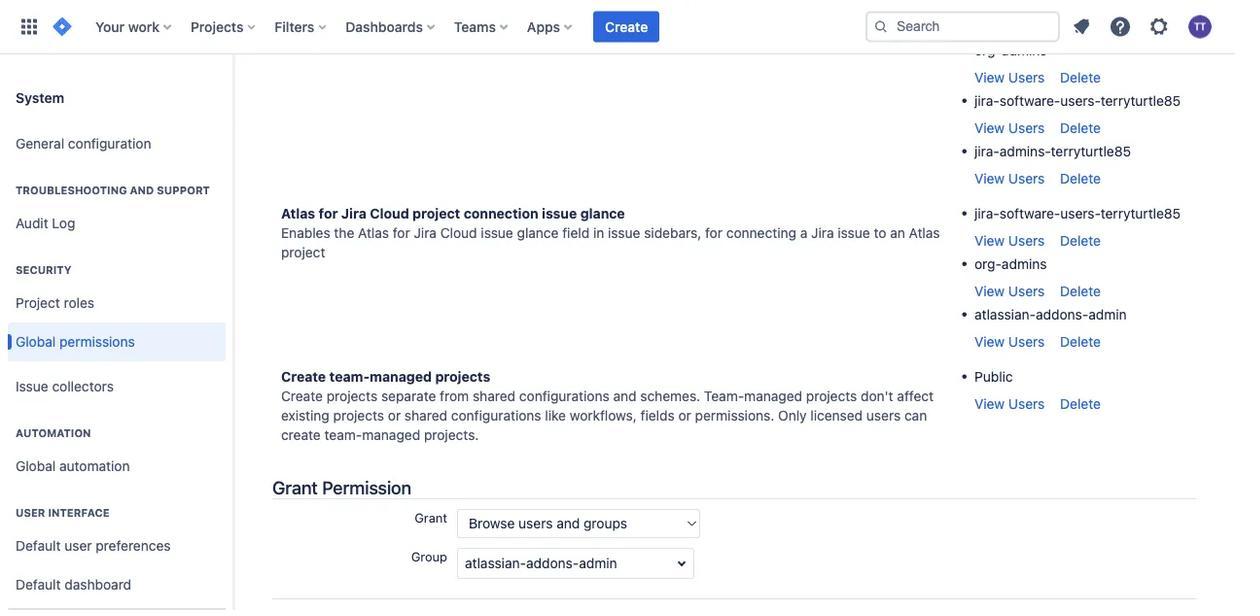 Task type: locate. For each thing, give the bounding box(es) containing it.
2 vertical spatial jira-
[[975, 205, 1000, 221]]

2 delete from the top
[[1060, 69, 1101, 85]]

1 vertical spatial grant
[[415, 511, 447, 526]]

project roles link
[[8, 284, 226, 323]]

atlas up enables
[[281, 205, 315, 221]]

6 delete from the top
[[1060, 283, 1101, 299]]

general
[[16, 136, 64, 152]]

atlas right an
[[909, 225, 940, 241]]

2 horizontal spatial for
[[705, 225, 723, 241]]

1 vertical spatial create
[[281, 369, 326, 385]]

from
[[440, 388, 469, 404]]

jira-admins-terryturtle85
[[975, 143, 1131, 159]]

filters
[[275, 18, 314, 35]]

in left one
[[743, 11, 754, 27]]

audit
[[16, 216, 48, 232]]

1 vertical spatial configurations
[[451, 408, 541, 424]]

jira right a
[[811, 225, 834, 241]]

and inside create team-managed projects create projects separate from shared configurations and schemes. team-managed projects don't affect existing projects or shared configurations like workflows, fields or permissions. only licensed users can create team-managed projects.
[[613, 388, 637, 404]]

can
[[905, 408, 927, 424]]

primary element
[[12, 0, 866, 54]]

2 users- from the top
[[1060, 205, 1101, 221]]

3 delete link from the top
[[1060, 120, 1101, 136]]

org-
[[975, 42, 1002, 58], [975, 256, 1002, 272]]

teams button
[[448, 11, 515, 42]]

4 view users link from the top
[[975, 233, 1045, 249]]

3 view users link from the top
[[975, 170, 1045, 186]]

create
[[605, 18, 648, 35], [281, 369, 326, 385], [281, 388, 323, 404]]

2 issues from the left
[[700, 11, 740, 27]]

org-admins for addons-
[[975, 256, 1047, 272]]

view users link for sixth delete link
[[975, 283, 1045, 299]]

0 horizontal spatial jira
[[341, 205, 367, 221]]

0 horizontal spatial shared
[[405, 408, 447, 424]]

0 vertical spatial and
[[130, 184, 154, 197]]

troubleshooting
[[16, 184, 127, 197]]

6 view from the top
[[975, 334, 1005, 350]]

issue collectors
[[16, 379, 114, 395]]

in right field on the left top of the page
[[593, 225, 604, 241]]

shared right from
[[473, 388, 516, 404]]

existing
[[281, 408, 330, 424]]

global for global automation
[[16, 459, 56, 475]]

4 delete from the top
[[1060, 170, 1101, 186]]

6 view users from the top
[[975, 334, 1045, 350]]

1 vertical spatial jira-software-users-terryturtle85
[[975, 205, 1181, 221]]

delete for eighth delete link from the top of the page
[[1060, 396, 1101, 412]]

grant for grant permission
[[272, 477, 318, 499]]

grant for grant
[[415, 511, 447, 526]]

2 or from the left
[[678, 408, 691, 424]]

0 vertical spatial team-
[[329, 369, 370, 385]]

7 users from the top
[[1009, 396, 1045, 412]]

0 horizontal spatial glance
[[517, 225, 559, 241]]

default for default user preferences
[[16, 538, 61, 555]]

1 vertical spatial project
[[281, 244, 325, 260]]

0 horizontal spatial grant
[[272, 477, 318, 499]]

0 horizontal spatial and
[[130, 184, 154, 197]]

1 vertical spatial cloud
[[440, 225, 477, 241]]

jira-software-users-terryturtle85 for third delete link
[[975, 92, 1181, 109]]

5 view from the top
[[975, 283, 1005, 299]]

0 vertical spatial users-
[[1060, 92, 1101, 109]]

system
[[16, 89, 64, 105]]

None text field
[[457, 548, 694, 580]]

1 vertical spatial glance
[[517, 225, 559, 241]]

delete for third delete link
[[1060, 120, 1101, 136]]

permissions
[[59, 334, 135, 350]]

2 global from the top
[[16, 459, 56, 475]]

0 vertical spatial jira-
[[975, 92, 1000, 109]]

5 view users link from the top
[[975, 283, 1045, 299]]

global down project
[[16, 334, 56, 350]]

and up workflows,
[[613, 388, 637, 404]]

software- down the "admins-"
[[1000, 205, 1060, 221]]

1 users from the top
[[1009, 69, 1045, 85]]

6 view users link from the top
[[975, 334, 1045, 350]]

shared down separate
[[405, 408, 447, 424]]

1 vertical spatial admins
[[1002, 256, 1047, 272]]

software- up the "admins-"
[[1000, 92, 1060, 109]]

global down the automation
[[16, 459, 56, 475]]

1 horizontal spatial or
[[678, 408, 691, 424]]

1 view from the top
[[975, 69, 1005, 85]]

in inside atlas for jira cloud project connection issue glance enables the atlas for jira cloud issue glance field in issue sidebars, for connecting a jira issue to an atlas project
[[593, 225, 604, 241]]

view users link for 4th delete link
[[975, 170, 1045, 186]]

grant
[[272, 477, 318, 499], [415, 511, 447, 526]]

3 jira- from the top
[[975, 205, 1000, 221]]

view users for sixth delete link
[[975, 283, 1045, 299]]

2 org-admins from the top
[[975, 256, 1047, 272]]

2 software- from the top
[[1000, 205, 1060, 221]]

2 default from the top
[[16, 577, 61, 593]]

users- for third delete link
[[1060, 92, 1101, 109]]

issue
[[16, 379, 48, 395]]

jira-software-users-terryturtle85 down jira-admins-terryturtle85
[[975, 205, 1181, 221]]

5 users from the top
[[1009, 283, 1045, 299]]

project down enables
[[281, 244, 325, 260]]

1 horizontal spatial shared
[[473, 388, 516, 404]]

dashboards button
[[340, 11, 442, 42]]

global
[[16, 334, 56, 350], [16, 459, 56, 475]]

team-
[[704, 388, 744, 404]]

issues left at
[[416, 11, 455, 27]]

software-
[[1000, 92, 1060, 109], [1000, 205, 1060, 221]]

terryturtle85 for third delete link
[[1101, 92, 1181, 109]]

projects up from
[[435, 369, 491, 385]]

1 vertical spatial org-admins
[[975, 256, 1047, 272]]

and left support
[[130, 184, 154, 197]]

default left 'dashboard'
[[16, 577, 61, 593]]

0 vertical spatial default
[[16, 538, 61, 555]]

work
[[128, 18, 160, 35]]

create team-managed projects create projects separate from shared configurations and schemes. team-managed projects don't affect existing projects or shared configurations like workflows, fields or permissions. only licensed users can create team-managed projects.
[[281, 369, 934, 443]]

7 view users from the top
[[975, 396, 1045, 412]]

users for third delete link
[[1009, 120, 1045, 136]]

or down schemes.
[[678, 408, 691, 424]]

issues right multiple
[[700, 11, 740, 27]]

troubleshooting and support
[[16, 184, 210, 197]]

2 admins from the top
[[1002, 256, 1047, 272]]

8 delete link from the top
[[1060, 396, 1101, 412]]

0 vertical spatial terryturtle85
[[1101, 92, 1181, 109]]

managed up separate
[[370, 369, 432, 385]]

view users link for fifth delete link
[[975, 233, 1045, 249]]

default user preferences
[[16, 538, 171, 555]]

7 view users link from the top
[[975, 396, 1045, 412]]

default
[[16, 538, 61, 555], [16, 577, 61, 593]]

managed
[[370, 369, 432, 385], [744, 388, 803, 404], [362, 427, 420, 443]]

2 delete link from the top
[[1060, 69, 1101, 85]]

projects
[[435, 369, 491, 385], [327, 388, 378, 404], [806, 388, 857, 404], [333, 408, 384, 424]]

1 horizontal spatial and
[[613, 388, 637, 404]]

0 vertical spatial software-
[[1000, 92, 1060, 109]]

global inside the security "group"
[[16, 334, 56, 350]]

0 vertical spatial shared
[[473, 388, 516, 404]]

1 vertical spatial jira-
[[975, 143, 1000, 159]]

step.
[[785, 11, 816, 27]]

glance left field on the left top of the page
[[517, 225, 559, 241]]

1 horizontal spatial for
[[393, 225, 410, 241]]

issue left to
[[838, 225, 870, 241]]

projects right existing
[[333, 408, 384, 424]]

view for third delete link
[[975, 120, 1005, 136]]

5 view users from the top
[[975, 283, 1045, 299]]

2 horizontal spatial jira
[[811, 225, 834, 241]]

6 users from the top
[[1009, 334, 1045, 350]]

3 users from the top
[[1009, 170, 1045, 186]]

0 vertical spatial org-
[[975, 42, 1002, 58]]

0 vertical spatial admins
[[1002, 42, 1047, 58]]

terryturtle85
[[1101, 92, 1181, 109], [1051, 143, 1131, 159], [1101, 205, 1181, 221]]

user interface group
[[8, 486, 226, 611]]

0 vertical spatial grant
[[272, 477, 318, 499]]

users
[[1009, 69, 1045, 85], [1009, 120, 1045, 136], [1009, 170, 1045, 186], [1009, 233, 1045, 249], [1009, 283, 1045, 299], [1009, 334, 1045, 350], [1009, 396, 1045, 412]]

0 horizontal spatial or
[[388, 408, 401, 424]]

0 vertical spatial org-admins
[[975, 42, 1047, 58]]

your work
[[95, 18, 160, 35]]

glance up field on the left top of the page
[[580, 205, 625, 221]]

4 users from the top
[[1009, 233, 1045, 249]]

1 admins from the top
[[1002, 42, 1047, 58]]

and
[[130, 184, 154, 197], [613, 388, 637, 404]]

3 view users from the top
[[975, 170, 1045, 186]]

jira right the
[[414, 225, 437, 241]]

1 org- from the top
[[975, 42, 1002, 58]]

issues
[[416, 11, 455, 27], [700, 11, 740, 27]]

2 org- from the top
[[975, 256, 1002, 272]]

atlas right the
[[358, 225, 389, 241]]

jira-
[[975, 92, 1000, 109], [975, 143, 1000, 159], [975, 205, 1000, 221]]

addons-
[[1036, 306, 1089, 322]]

grant down create
[[272, 477, 318, 499]]

general configuration
[[16, 136, 151, 152]]

modify collections of issues at once. for example, resolve multiple issues in one step.
[[281, 11, 816, 27]]

view users for third delete link
[[975, 120, 1045, 136]]

view users link for eighth delete link from the top of the page
[[975, 396, 1045, 412]]

2 jira-software-users-terryturtle85 from the top
[[975, 205, 1181, 221]]

0 vertical spatial create
[[605, 18, 648, 35]]

5 delete from the top
[[1060, 233, 1101, 249]]

connecting
[[726, 225, 797, 241]]

general configuration link
[[8, 125, 226, 163]]

configurations down from
[[451, 408, 541, 424]]

audit log link
[[8, 204, 226, 243]]

1 vertical spatial in
[[593, 225, 604, 241]]

1 horizontal spatial issues
[[700, 11, 740, 27]]

1 vertical spatial shared
[[405, 408, 447, 424]]

global for global permissions
[[16, 334, 56, 350]]

1 view users from the top
[[975, 69, 1045, 85]]

settings image
[[1148, 15, 1171, 38]]

1 delete from the top
[[1060, 19, 1101, 35]]

a
[[800, 225, 808, 241]]

0 horizontal spatial project
[[281, 244, 325, 260]]

0 vertical spatial jira-software-users-terryturtle85
[[975, 92, 1181, 109]]

1 horizontal spatial project
[[413, 205, 460, 221]]

7 delete from the top
[[1060, 334, 1101, 350]]

view users link
[[975, 69, 1045, 85], [975, 120, 1045, 136], [975, 170, 1045, 186], [975, 233, 1045, 249], [975, 283, 1045, 299], [975, 334, 1045, 350], [975, 396, 1045, 412]]

1 vertical spatial software-
[[1000, 205, 1060, 221]]

for right sidebars,
[[705, 225, 723, 241]]

or down separate
[[388, 408, 401, 424]]

managed down separate
[[362, 427, 420, 443]]

project left connection
[[413, 205, 460, 221]]

managed up only
[[744, 388, 803, 404]]

dashboards
[[346, 18, 423, 35]]

1 vertical spatial and
[[613, 388, 637, 404]]

view users for second delete link from the top of the page
[[975, 69, 1045, 85]]

1 vertical spatial org-
[[975, 256, 1002, 272]]

0 horizontal spatial in
[[593, 225, 604, 241]]

1 horizontal spatial glance
[[580, 205, 625, 221]]

7 view from the top
[[975, 396, 1005, 412]]

admins for atlassian-
[[1002, 256, 1047, 272]]

projects up "licensed"
[[806, 388, 857, 404]]

users for eighth delete link from the top of the page
[[1009, 396, 1045, 412]]

org-admins for software-
[[975, 42, 1047, 58]]

licensed
[[811, 408, 863, 424]]

team- up existing
[[329, 369, 370, 385]]

1 software- from the top
[[1000, 92, 1060, 109]]

project roles
[[16, 295, 94, 311]]

terryturtle85 for fifth delete link
[[1101, 205, 1181, 221]]

your
[[95, 18, 125, 35]]

0 vertical spatial cloud
[[370, 205, 409, 221]]

apps button
[[521, 11, 580, 42]]

global inside automation group
[[16, 459, 56, 475]]

1 horizontal spatial in
[[743, 11, 754, 27]]

8 delete from the top
[[1060, 396, 1101, 412]]

view users for 4th delete link
[[975, 170, 1045, 186]]

0 vertical spatial project
[[413, 205, 460, 221]]

3 delete from the top
[[1060, 120, 1101, 136]]

grant up group
[[415, 511, 447, 526]]

1 global from the top
[[16, 334, 56, 350]]

delete for 4th delete link
[[1060, 170, 1101, 186]]

3 view from the top
[[975, 170, 1005, 186]]

create for create
[[605, 18, 648, 35]]

in
[[743, 11, 754, 27], [593, 225, 604, 241]]

6 delete link from the top
[[1060, 283, 1101, 299]]

separate
[[381, 388, 436, 404]]

1 vertical spatial managed
[[744, 388, 803, 404]]

software- for fifth delete link
[[1000, 205, 1060, 221]]

1 vertical spatial global
[[16, 459, 56, 475]]

help image
[[1109, 15, 1132, 38]]

4 view from the top
[[975, 233, 1005, 249]]

one
[[758, 11, 781, 27]]

search image
[[873, 19, 889, 35]]

1 jira-software-users-terryturtle85 from the top
[[975, 92, 1181, 109]]

4 view users from the top
[[975, 233, 1045, 249]]

sidebar navigation image
[[212, 78, 255, 117]]

0 horizontal spatial issues
[[416, 11, 455, 27]]

team- right create
[[324, 427, 362, 443]]

team-
[[329, 369, 370, 385], [324, 427, 362, 443]]

2 view from the top
[[975, 120, 1005, 136]]

configurations up like
[[519, 388, 610, 404]]

2 vertical spatial terryturtle85
[[1101, 205, 1181, 221]]

2 view users link from the top
[[975, 120, 1045, 136]]

delete for 7th delete link from the top of the page
[[1060, 334, 1101, 350]]

0 vertical spatial managed
[[370, 369, 432, 385]]

issue
[[542, 205, 577, 221], [481, 225, 513, 241], [608, 225, 640, 241], [838, 225, 870, 241]]

1 view users link from the top
[[975, 69, 1045, 85]]

1 org-admins from the top
[[975, 42, 1047, 58]]

notifications image
[[1070, 15, 1093, 38]]

1 default from the top
[[16, 538, 61, 555]]

for
[[319, 205, 338, 221], [393, 225, 410, 241], [705, 225, 723, 241]]

default down user
[[16, 538, 61, 555]]

for up the
[[319, 205, 338, 221]]

jira-software-users-terryturtle85 up jira-admins-terryturtle85
[[975, 92, 1181, 109]]

1 vertical spatial users-
[[1060, 205, 1101, 221]]

dashboard
[[64, 577, 131, 593]]

banner containing your work
[[0, 0, 1235, 54]]

1 users- from the top
[[1060, 92, 1101, 109]]

banner
[[0, 0, 1235, 54]]

view for second delete link from the top of the page
[[975, 69, 1005, 85]]

1 horizontal spatial grant
[[415, 511, 447, 526]]

2 view users from the top
[[975, 120, 1045, 136]]

2 users from the top
[[1009, 120, 1045, 136]]

or
[[388, 408, 401, 424], [678, 408, 691, 424]]

admins for jira-
[[1002, 42, 1047, 58]]

users- down jira-admins-terryturtle85
[[1060, 205, 1101, 221]]

1 delete link from the top
[[1060, 19, 1101, 35]]

0 vertical spatial global
[[16, 334, 56, 350]]

1 vertical spatial default
[[16, 577, 61, 593]]

for right the
[[393, 225, 410, 241]]

project
[[413, 205, 460, 221], [281, 244, 325, 260]]

users- up jira-admins-terryturtle85
[[1060, 92, 1101, 109]]

jira up the
[[341, 205, 367, 221]]

create inside button
[[605, 18, 648, 35]]

view
[[975, 69, 1005, 85], [975, 120, 1005, 136], [975, 170, 1005, 186], [975, 233, 1005, 249], [975, 283, 1005, 299], [975, 334, 1005, 350], [975, 396, 1005, 412]]



Task type: describe. For each thing, give the bounding box(es) containing it.
users
[[867, 408, 901, 424]]

delete for fifth delete link
[[1060, 233, 1101, 249]]

view users for eighth delete link from the top of the page
[[975, 396, 1045, 412]]

projects up existing
[[327, 388, 378, 404]]

2 vertical spatial create
[[281, 388, 323, 404]]

view for 7th delete link from the top of the page
[[975, 334, 1005, 350]]

multiple
[[647, 11, 696, 27]]

issue up field on the left top of the page
[[542, 205, 577, 221]]

jira-software-users-terryturtle85 for fifth delete link
[[975, 205, 1181, 221]]

workflows,
[[570, 408, 637, 424]]

apps
[[527, 18, 560, 35]]

users for second delete link from the top of the page
[[1009, 69, 1045, 85]]

projects button
[[185, 11, 263, 42]]

atlassian-addons-admin
[[975, 306, 1127, 322]]

teams
[[454, 18, 496, 35]]

view users for fifth delete link
[[975, 233, 1045, 249]]

1 jira- from the top
[[975, 92, 1000, 109]]

filters button
[[269, 11, 334, 42]]

to
[[874, 225, 887, 241]]

0 vertical spatial in
[[743, 11, 754, 27]]

1 vertical spatial terryturtle85
[[1051, 143, 1131, 159]]

org- for atlassian-
[[975, 256, 1002, 272]]

modify
[[281, 11, 324, 27]]

user
[[16, 507, 45, 520]]

jira software image
[[51, 15, 74, 38]]

an
[[890, 225, 905, 241]]

create for create team-managed projects create projects separate from shared configurations and schemes. team-managed projects don't affect existing projects or shared configurations like workflows, fields or permissions. only licensed users can create team-managed projects.
[[281, 369, 326, 385]]

users for 4th delete link
[[1009, 170, 1045, 186]]

resolve
[[598, 11, 643, 27]]

roles
[[64, 295, 94, 311]]

permissions.
[[695, 408, 775, 424]]

the
[[334, 225, 354, 241]]

delete for 1st delete link
[[1060, 19, 1101, 35]]

create button
[[593, 11, 660, 42]]

create
[[281, 427, 321, 443]]

your work button
[[89, 11, 179, 42]]

view users for 7th delete link from the top of the page
[[975, 334, 1045, 350]]

jira software image
[[51, 15, 74, 38]]

default user preferences link
[[8, 527, 226, 566]]

1 horizontal spatial jira
[[414, 225, 437, 241]]

4 delete link from the top
[[1060, 170, 1101, 186]]

delete for second delete link from the top of the page
[[1060, 69, 1101, 85]]

software- for third delete link
[[1000, 92, 1060, 109]]

public
[[975, 369, 1013, 385]]

atlassian-
[[975, 306, 1036, 322]]

0 vertical spatial configurations
[[519, 388, 610, 404]]

enables
[[281, 225, 330, 241]]

view for 4th delete link
[[975, 170, 1005, 186]]

projects
[[191, 18, 244, 35]]

1 horizontal spatial atlas
[[358, 225, 389, 241]]

2 jira- from the top
[[975, 143, 1000, 159]]

at
[[459, 11, 471, 27]]

issue right field on the left top of the page
[[608, 225, 640, 241]]

1 vertical spatial team-
[[324, 427, 362, 443]]

default for default dashboard
[[16, 577, 61, 593]]

automation
[[16, 427, 91, 440]]

automation group
[[8, 407, 226, 492]]

security group
[[8, 243, 226, 368]]

users for 7th delete link from the top of the page
[[1009, 334, 1045, 350]]

issue down connection
[[481, 225, 513, 241]]

audit log
[[16, 216, 75, 232]]

configuration
[[68, 136, 151, 152]]

5 delete link from the top
[[1060, 233, 1101, 249]]

view users link for 7th delete link from the top of the page
[[975, 334, 1045, 350]]

default dashboard link
[[8, 566, 226, 605]]

security
[[16, 264, 71, 277]]

users- for fifth delete link
[[1060, 205, 1101, 221]]

only
[[778, 408, 807, 424]]

default dashboard
[[16, 577, 131, 593]]

1 issues from the left
[[416, 11, 455, 27]]

project
[[16, 295, 60, 311]]

interface
[[48, 507, 109, 520]]

view for eighth delete link from the top of the page
[[975, 396, 1005, 412]]

view users link for second delete link from the top of the page
[[975, 69, 1045, 85]]

example,
[[537, 11, 594, 27]]

user interface
[[16, 507, 109, 520]]

global permissions
[[16, 334, 135, 350]]

admins-
[[1000, 143, 1051, 159]]

schemes.
[[640, 388, 700, 404]]

like
[[545, 408, 566, 424]]

collections
[[328, 11, 396, 27]]

2 vertical spatial managed
[[362, 427, 420, 443]]

view for fifth delete link
[[975, 233, 1005, 249]]

0 horizontal spatial atlas
[[281, 205, 315, 221]]

grant permission
[[272, 477, 411, 499]]

for
[[513, 11, 534, 27]]

0 horizontal spatial cloud
[[370, 205, 409, 221]]

your profile and settings image
[[1189, 15, 1212, 38]]

atlas for jira cloud project connection issue glance enables the atlas for jira cloud issue glance field in issue sidebars, for connecting a jira issue to an atlas project
[[281, 205, 940, 260]]

support
[[157, 184, 210, 197]]

appswitcher icon image
[[18, 15, 41, 38]]

view users link for third delete link
[[975, 120, 1045, 136]]

0 horizontal spatial for
[[319, 205, 338, 221]]

connection
[[464, 205, 539, 221]]

2 horizontal spatial atlas
[[909, 225, 940, 241]]

users for sixth delete link
[[1009, 283, 1045, 299]]

admin
[[1089, 306, 1127, 322]]

global automation
[[16, 459, 130, 475]]

users for fifth delete link
[[1009, 233, 1045, 249]]

preferences
[[96, 538, 171, 555]]

delete for sixth delete link
[[1060, 283, 1101, 299]]

fields
[[641, 408, 675, 424]]

7 delete link from the top
[[1060, 334, 1101, 350]]

group
[[411, 550, 447, 564]]

log
[[52, 216, 75, 232]]

troubleshooting and support group
[[8, 163, 226, 249]]

and inside group
[[130, 184, 154, 197]]

once.
[[475, 11, 510, 27]]

org- for jira-
[[975, 42, 1002, 58]]

0 vertical spatial glance
[[580, 205, 625, 221]]

global permissions link
[[8, 323, 226, 362]]

permission
[[322, 477, 411, 499]]

issue collectors link
[[8, 368, 226, 407]]

Search field
[[866, 11, 1060, 42]]

sidebars,
[[644, 225, 702, 241]]

don't
[[861, 388, 893, 404]]

of
[[399, 11, 412, 27]]

projects.
[[424, 427, 479, 443]]

global automation link
[[8, 447, 226, 486]]

view for sixth delete link
[[975, 283, 1005, 299]]

collectors
[[52, 379, 114, 395]]

affect
[[897, 388, 934, 404]]

1 or from the left
[[388, 408, 401, 424]]

field
[[562, 225, 590, 241]]

user
[[64, 538, 92, 555]]

1 horizontal spatial cloud
[[440, 225, 477, 241]]

automation
[[59, 459, 130, 475]]



Task type: vqa. For each thing, say whether or not it's contained in the screenshot.
epic
no



